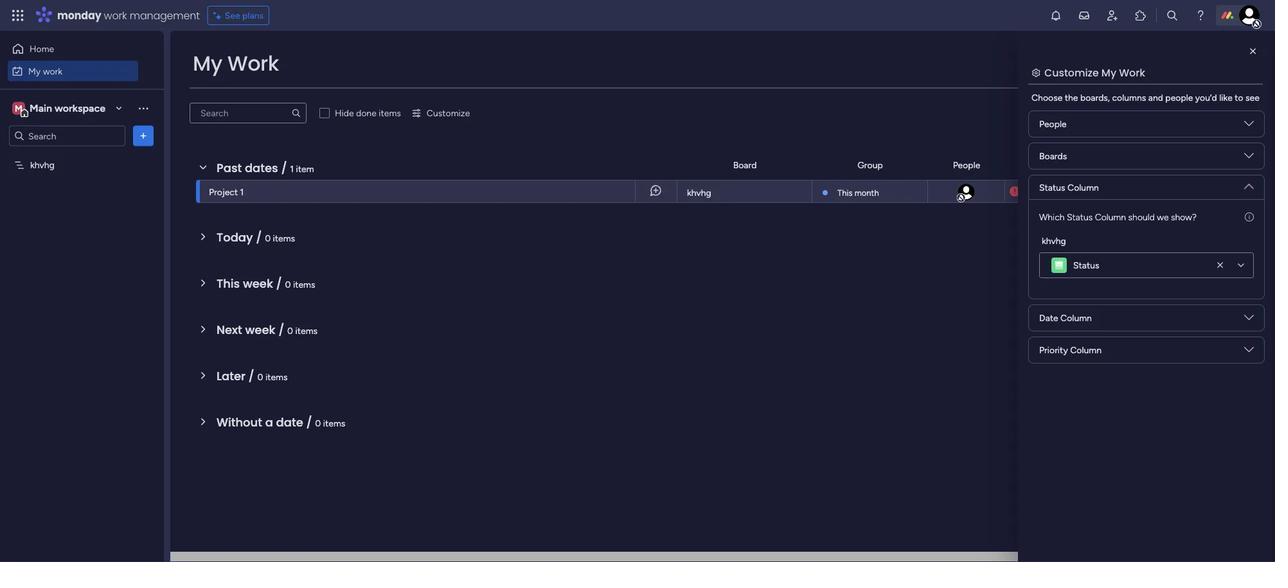 Task type: vqa. For each thing, say whether or not it's contained in the screenshot.
search box on the top of page inside the main content
no



Task type: describe. For each thing, give the bounding box(es) containing it.
khvhg for khvhg link
[[687, 187, 711, 198]]

0 horizontal spatial people
[[953, 160, 980, 171]]

monday
[[57, 8, 101, 22]]

columns
[[1112, 92, 1146, 103]]

/ up next week / 0 items
[[276, 275, 282, 292]]

project
[[209, 186, 238, 197]]

you'd
[[1195, 92, 1217, 103]]

this week / 0 items
[[217, 275, 315, 292]]

people
[[1166, 92, 1193, 103]]

priority for priority
[[1216, 160, 1245, 171]]

items inside without a date / 0 items
[[323, 418, 345, 429]]

notifications image
[[1050, 9, 1063, 22]]

/ right date
[[306, 414, 312, 431]]

hide
[[335, 108, 354, 119]]

dapulse dropdown down arrow image for boards
[[1244, 151, 1254, 166]]

khvhg link
[[685, 181, 804, 204]]

should
[[1128, 211, 1155, 222]]

date column
[[1039, 313, 1092, 324]]

gary orlando image
[[957, 183, 976, 202]]

khvhg for khvhg group
[[1042, 235, 1066, 246]]

nov
[[1027, 186, 1042, 197]]

main
[[30, 102, 52, 114]]

my for my work
[[28, 66, 41, 76]]

next week / 0 items
[[217, 322, 318, 338]]

hide done items
[[335, 108, 401, 119]]

my work button
[[8, 61, 138, 81]]

items right done
[[379, 108, 401, 119]]

see
[[1246, 92, 1260, 103]]

see plans button
[[207, 6, 269, 25]]

workspace options image
[[137, 102, 150, 115]]

select product image
[[12, 9, 24, 22]]

/ down 'this week / 0 items'
[[278, 322, 284, 338]]

without a date / 0 items
[[217, 414, 345, 431]]

0 inside later / 0 items
[[257, 372, 263, 382]]

show?
[[1171, 211, 1197, 222]]

choose
[[1032, 92, 1063, 103]]

a
[[265, 414, 273, 431]]

today
[[217, 229, 253, 246]]

my work
[[28, 66, 62, 76]]

items inside today / 0 items
[[273, 233, 295, 244]]

project 1
[[209, 186, 244, 197]]

customize my work
[[1045, 65, 1145, 80]]

which status column should we show?
[[1039, 211, 1197, 222]]

0 inside today / 0 items
[[265, 233, 271, 244]]

inbox image
[[1078, 9, 1091, 22]]

see plans
[[225, 10, 264, 21]]

home
[[30, 43, 54, 54]]

items inside later / 0 items
[[265, 372, 288, 382]]

management
[[130, 8, 200, 22]]

09:00
[[1056, 186, 1079, 197]]

customize for customize my work
[[1045, 65, 1099, 80]]

m
[[15, 103, 22, 114]]

work for my
[[43, 66, 62, 76]]

next
[[217, 322, 242, 338]]

/ right later
[[248, 368, 254, 384]]

which
[[1039, 211, 1065, 222]]

0 inside 'this week / 0 items'
[[285, 279, 291, 290]]

column for status column
[[1068, 182, 1099, 193]]

Filter dashboard by text search field
[[190, 103, 307, 123]]

date for date column
[[1039, 313, 1058, 324]]

workspace
[[55, 102, 105, 114]]

khvhg inside list box
[[30, 160, 55, 171]]

gary orlando image
[[1239, 5, 1260, 26]]

search everything image
[[1166, 9, 1179, 22]]

week for this
[[243, 275, 273, 292]]

this month
[[838, 188, 879, 198]]

today / 0 items
[[217, 229, 295, 246]]

1 vertical spatial 1
[[240, 186, 244, 197]]

plans
[[242, 10, 264, 21]]

0 inside without a date / 0 items
[[315, 418, 321, 429]]

without
[[217, 414, 262, 431]]

khvhg list box
[[0, 152, 164, 350]]

this for month
[[838, 188, 853, 198]]

workspace selection element
[[12, 101, 107, 117]]

group
[[858, 160, 883, 171]]

the
[[1065, 92, 1078, 103]]

options image
[[137, 130, 150, 142]]

15,
[[1044, 186, 1054, 197]]

like
[[1219, 92, 1233, 103]]

items inside next week / 0 items
[[295, 325, 318, 336]]



Task type: locate. For each thing, give the bounding box(es) containing it.
main workspace
[[30, 102, 105, 114]]

monday work management
[[57, 8, 200, 22]]

and
[[1149, 92, 1163, 103]]

items
[[379, 108, 401, 119], [273, 233, 295, 244], [293, 279, 315, 290], [295, 325, 318, 336], [265, 372, 288, 382], [323, 418, 345, 429]]

/ right today
[[256, 229, 262, 246]]

week right next
[[245, 322, 275, 338]]

dapulse dropdown down arrow image down see
[[1244, 119, 1254, 133]]

workspace image
[[12, 101, 25, 115]]

people up gary orlando icon at the top right of page
[[953, 160, 980, 171]]

0 horizontal spatial priority
[[1039, 345, 1068, 356]]

1 horizontal spatial work
[[1119, 65, 1145, 80]]

choose the boards, columns and people you'd like to see
[[1032, 92, 1260, 103]]

0 vertical spatial work
[[104, 8, 127, 22]]

1 dapulse dropdown down arrow image from the top
[[1244, 177, 1254, 191]]

main content containing past dates /
[[170, 31, 1275, 562]]

1 dapulse dropdown down arrow image from the top
[[1244, 119, 1254, 133]]

1 horizontal spatial this
[[838, 188, 853, 198]]

home button
[[8, 39, 138, 59]]

date up priority column
[[1039, 313, 1058, 324]]

this up next
[[217, 275, 240, 292]]

this left month on the right of page
[[838, 188, 853, 198]]

boards
[[1039, 151, 1067, 162]]

later
[[217, 368, 245, 384]]

priority column
[[1039, 345, 1102, 356]]

this for week
[[217, 275, 240, 292]]

2 vertical spatial dapulse dropdown down arrow image
[[1244, 345, 1254, 360]]

customize inside button
[[427, 108, 470, 119]]

work down plans
[[227, 49, 279, 78]]

3 dapulse dropdown down arrow image from the top
[[1244, 345, 1254, 360]]

column up priority column
[[1061, 313, 1092, 324]]

1 inside past dates / 1 item
[[290, 163, 294, 174]]

1 vertical spatial date
[[1039, 313, 1058, 324]]

work inside my work button
[[43, 66, 62, 76]]

main content
[[170, 31, 1275, 562]]

search image
[[291, 108, 301, 118]]

0 right today
[[265, 233, 271, 244]]

1 left item
[[290, 163, 294, 174]]

done
[[356, 108, 377, 119]]

column
[[1068, 182, 1099, 193], [1095, 211, 1126, 222], [1061, 313, 1092, 324], [1070, 345, 1102, 356]]

khvhg
[[30, 160, 55, 171], [687, 187, 711, 198], [1042, 235, 1066, 246]]

status column
[[1039, 182, 1099, 193]]

0 vertical spatial khvhg
[[30, 160, 55, 171]]

my down home
[[28, 66, 41, 76]]

1 horizontal spatial priority
[[1216, 160, 1245, 171]]

0 horizontal spatial my
[[28, 66, 41, 76]]

to
[[1235, 92, 1244, 103]]

0
[[265, 233, 271, 244], [285, 279, 291, 290], [287, 325, 293, 336], [257, 372, 263, 382], [315, 418, 321, 429]]

dapulse dropdown down arrow image
[[1244, 177, 1254, 191], [1244, 313, 1254, 328], [1244, 345, 1254, 360]]

0 vertical spatial date
[[1041, 160, 1060, 171]]

date up 15,
[[1041, 160, 1060, 171]]

work up columns
[[1119, 65, 1145, 80]]

column for date column
[[1061, 313, 1092, 324]]

my inside button
[[28, 66, 41, 76]]

1 vertical spatial customize
[[427, 108, 470, 119]]

past dates / 1 item
[[217, 160, 314, 176]]

this
[[838, 188, 853, 198], [217, 275, 240, 292]]

month
[[855, 188, 879, 198]]

1 horizontal spatial my
[[193, 49, 222, 78]]

0 vertical spatial dapulse dropdown down arrow image
[[1244, 177, 1254, 191]]

nov 15, 09:00 am
[[1027, 186, 1094, 197]]

1 vertical spatial priority
[[1039, 345, 1068, 356]]

items up next week / 0 items
[[293, 279, 315, 290]]

Search in workspace field
[[27, 129, 107, 143]]

status
[[1127, 160, 1153, 171], [1039, 182, 1065, 193], [1067, 211, 1093, 222], [1073, 260, 1100, 271]]

0 horizontal spatial 1
[[240, 186, 244, 197]]

1 horizontal spatial work
[[104, 8, 127, 22]]

khvhg inside group
[[1042, 235, 1066, 246]]

dapulse dropdown down arrow image for date column
[[1244, 313, 1254, 328]]

dapulse dropdown down arrow image
[[1244, 119, 1254, 133], [1244, 151, 1254, 166]]

help image
[[1194, 9, 1207, 22]]

item
[[296, 163, 314, 174]]

week for next
[[245, 322, 275, 338]]

0 vertical spatial people
[[1039, 119, 1067, 130]]

1 horizontal spatial customize
[[1045, 65, 1099, 80]]

0 vertical spatial dapulse dropdown down arrow image
[[1244, 119, 1254, 133]]

column left "should" in the top of the page
[[1095, 211, 1126, 222]]

0 right later
[[257, 372, 263, 382]]

0 vertical spatial customize
[[1045, 65, 1099, 80]]

my down see plans button
[[193, 49, 222, 78]]

1 vertical spatial work
[[43, 66, 62, 76]]

0 horizontal spatial this
[[217, 275, 240, 292]]

2 dapulse dropdown down arrow image from the top
[[1244, 151, 1254, 166]]

dates
[[245, 160, 278, 176]]

0 vertical spatial week
[[243, 275, 273, 292]]

week
[[243, 275, 273, 292], [245, 322, 275, 338]]

None search field
[[190, 103, 307, 123]]

0 down 'this week / 0 items'
[[287, 325, 293, 336]]

1
[[290, 163, 294, 174], [240, 186, 244, 197]]

dapulse dropdown down arrow image for status column
[[1244, 177, 1254, 191]]

1 vertical spatial this
[[217, 275, 240, 292]]

date for date
[[1041, 160, 1060, 171]]

later / 0 items
[[217, 368, 288, 384]]

items inside 'this week / 0 items'
[[293, 279, 315, 290]]

week down today / 0 items
[[243, 275, 273, 292]]

1 vertical spatial khvhg
[[687, 187, 711, 198]]

my
[[193, 49, 222, 78], [1102, 65, 1117, 80], [28, 66, 41, 76]]

board
[[733, 160, 757, 171]]

my work
[[193, 49, 279, 78]]

work
[[227, 49, 279, 78], [1119, 65, 1145, 80]]

items right date
[[323, 418, 345, 429]]

khvhg heading
[[1042, 234, 1066, 247]]

2 dapulse dropdown down arrow image from the top
[[1244, 313, 1254, 328]]

customize
[[1045, 65, 1099, 80], [427, 108, 470, 119]]

column right 15,
[[1068, 182, 1099, 193]]

work
[[104, 8, 127, 22], [43, 66, 62, 76]]

we
[[1157, 211, 1169, 222]]

people down choose at the top
[[1039, 119, 1067, 130]]

column for priority column
[[1070, 345, 1102, 356]]

1 right project
[[240, 186, 244, 197]]

1 vertical spatial people
[[953, 160, 980, 171]]

work right monday
[[104, 8, 127, 22]]

date
[[1041, 160, 1060, 171], [1039, 313, 1058, 324]]

option
[[0, 154, 164, 156]]

0 horizontal spatial work
[[227, 49, 279, 78]]

items up 'this week / 0 items'
[[273, 233, 295, 244]]

my for my work
[[193, 49, 222, 78]]

past
[[217, 160, 242, 176]]

0 vertical spatial this
[[838, 188, 853, 198]]

priority
[[1216, 160, 1245, 171], [1039, 345, 1068, 356]]

0 vertical spatial priority
[[1216, 160, 1245, 171]]

1 vertical spatial dapulse dropdown down arrow image
[[1244, 151, 1254, 166]]

1 horizontal spatial 1
[[290, 163, 294, 174]]

work down home
[[43, 66, 62, 76]]

dapulse dropdown down arrow image up v2 info icon
[[1244, 151, 1254, 166]]

customize for customize
[[427, 108, 470, 119]]

v2 overdue deadline image
[[1010, 185, 1020, 198]]

customize button
[[406, 103, 475, 123]]

boards,
[[1080, 92, 1110, 103]]

1 vertical spatial week
[[245, 322, 275, 338]]

0 vertical spatial 1
[[290, 163, 294, 174]]

0 right date
[[315, 418, 321, 429]]

0 horizontal spatial khvhg
[[30, 160, 55, 171]]

see
[[225, 10, 240, 21]]

apps image
[[1135, 9, 1147, 22]]

/ left item
[[281, 160, 287, 176]]

0 horizontal spatial customize
[[427, 108, 470, 119]]

v2 info image
[[1245, 210, 1254, 224]]

priority for priority column
[[1039, 345, 1068, 356]]

2 horizontal spatial my
[[1102, 65, 1117, 80]]

1 horizontal spatial khvhg
[[687, 187, 711, 198]]

my up the boards,
[[1102, 65, 1117, 80]]

invite members image
[[1106, 9, 1119, 22]]

dapulse dropdown down arrow image for priority column
[[1244, 345, 1254, 360]]

items right later
[[265, 372, 288, 382]]

1 vertical spatial dapulse dropdown down arrow image
[[1244, 313, 1254, 328]]

dapulse dropdown down arrow image for people
[[1244, 119, 1254, 133]]

date
[[276, 414, 303, 431]]

2 vertical spatial khvhg
[[1042, 235, 1066, 246]]

people
[[1039, 119, 1067, 130], [953, 160, 980, 171]]

0 horizontal spatial work
[[43, 66, 62, 76]]

work for monday
[[104, 8, 127, 22]]

am
[[1081, 186, 1094, 197]]

khvhg group
[[1039, 234, 1254, 278]]

0 up next week / 0 items
[[285, 279, 291, 290]]

2 horizontal spatial khvhg
[[1042, 235, 1066, 246]]

0 inside next week / 0 items
[[287, 325, 293, 336]]

column down date column
[[1070, 345, 1102, 356]]

/
[[281, 160, 287, 176], [256, 229, 262, 246], [276, 275, 282, 292], [278, 322, 284, 338], [248, 368, 254, 384], [306, 414, 312, 431]]

1 horizontal spatial people
[[1039, 119, 1067, 130]]

items down 'this week / 0 items'
[[295, 325, 318, 336]]

status inside khvhg group
[[1073, 260, 1100, 271]]



